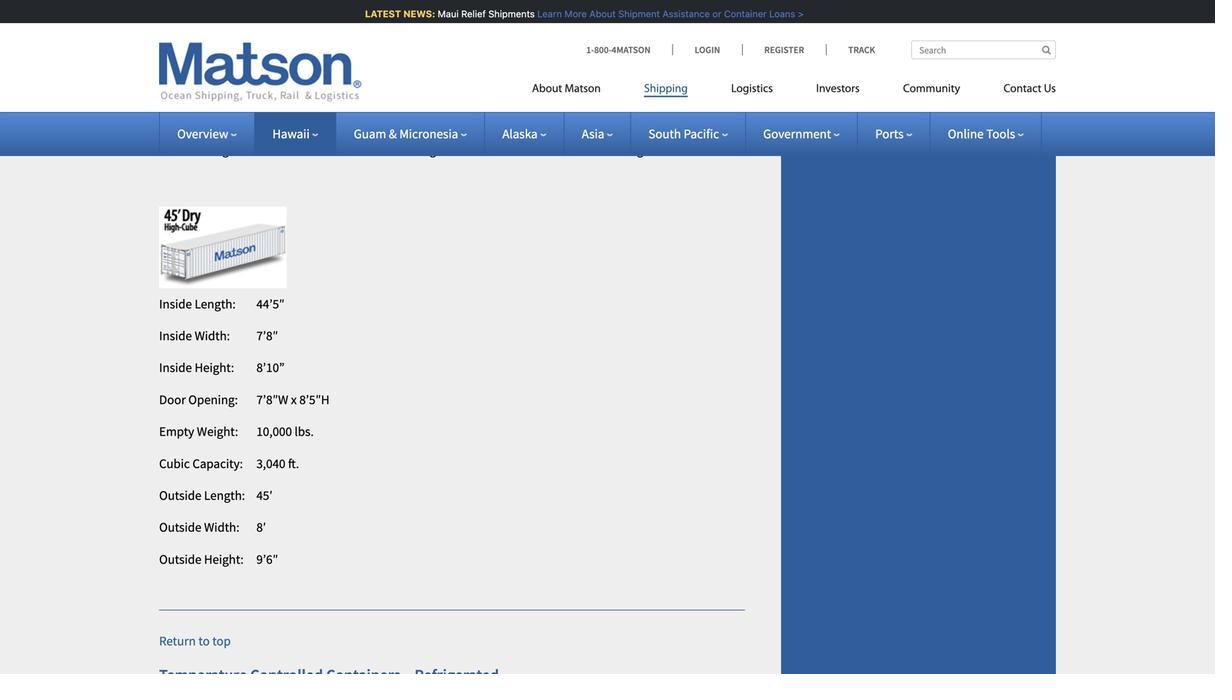 Task type: locate. For each thing, give the bounding box(es) containing it.
0 horizontal spatial 9'6″
[[256, 552, 278, 568]]

ports
[[875, 126, 904, 142]]

length: up inside width:
[[195, 296, 236, 312]]

inside up inside height:
[[159, 328, 192, 344]]

weight: down opening:
[[197, 424, 238, 440]]

length: for 20′
[[204, 78, 245, 94]]

shipping link
[[623, 76, 710, 106]]

outside width:
[[159, 110, 239, 126], [367, 110, 447, 126], [574, 110, 654, 126], [159, 520, 239, 536]]

empty weight: down door opening: on the left of page
[[159, 424, 238, 440]]

length: for 44'5″
[[195, 296, 236, 312]]

0 horizontal spatial 8'6″
[[256, 142, 278, 158]]

height: for 8,110
[[619, 142, 658, 158]]

government link
[[763, 126, 840, 142]]

2 inside from the top
[[159, 328, 192, 344]]

about
[[586, 8, 612, 19], [532, 84, 562, 95]]

container
[[720, 8, 763, 19]]

pacific
[[684, 126, 719, 142]]

inside height:
[[159, 360, 234, 376]]

capacity: down shipment
[[607, 46, 658, 62]]

register
[[764, 44, 804, 56]]

height: for 4,870
[[204, 142, 244, 158]]

8′ down 20′
[[256, 110, 266, 126]]

outside length: for 2,700
[[574, 78, 660, 94]]

7'8″w
[[256, 392, 288, 408]]

maui
[[434, 8, 455, 19]]

community link
[[882, 76, 982, 106]]

lbs. right 8,110
[[703, 14, 722, 30]]

top
[[212, 634, 231, 650]]

8′ for 4,870
[[256, 110, 266, 126]]

0 horizontal spatial about
[[532, 84, 562, 95]]

empty weight: up 1-800-4matson
[[574, 14, 653, 30]]

8′ down 45′
[[256, 520, 266, 536]]

weight: for 7,800 lbs.
[[404, 14, 446, 30]]

empty weight: left 4,870
[[159, 14, 238, 30]]

blue matson logo with ocean, shipping, truck, rail and logistics written beneath it. image
[[159, 43, 362, 102]]

2 8'6″ from the left
[[464, 142, 485, 158]]

lbs.
[[288, 14, 307, 30], [495, 14, 515, 30], [703, 14, 722, 30], [295, 424, 314, 440]]

1 horizontal spatial 9'6″
[[671, 142, 693, 158]]

outside
[[159, 78, 201, 94], [574, 78, 616, 94], [159, 110, 201, 126], [367, 110, 409, 126], [574, 110, 616, 126], [159, 142, 201, 158], [367, 142, 409, 158], [574, 142, 616, 158], [159, 488, 201, 504], [159, 520, 201, 536], [159, 552, 201, 568]]

1 horizontal spatial 8'6″
[[464, 142, 485, 158]]

online tools
[[948, 126, 1015, 142]]

3 inside from the top
[[159, 360, 192, 376]]

9'6″
[[671, 142, 693, 158], [256, 552, 278, 568]]

1 horizontal spatial about
[[586, 8, 612, 19]]

capacity: left 3,040
[[192, 456, 243, 472]]

45′
[[256, 488, 273, 504]]

shipping
[[644, 84, 688, 95]]

capacity: left the 1,170
[[192, 46, 243, 62]]

outside length: down 1-800-4matson
[[574, 78, 660, 94]]

lbs. right 4,870
[[288, 14, 307, 30]]

2 vertical spatial inside
[[159, 360, 192, 376]]

8'10"
[[256, 360, 285, 376]]

8′ down the shipping 'link'
[[671, 110, 681, 126]]

4matson
[[612, 44, 651, 56]]

about matson link
[[532, 76, 623, 106]]

inside for inside width:
[[159, 328, 192, 344]]

9'6″ down 45′
[[256, 552, 278, 568]]

9'6″ for 45′
[[256, 552, 278, 568]]

lbs. for 4,870 lbs.
[[288, 14, 307, 30]]

8'6″
[[256, 142, 278, 158], [464, 142, 485, 158]]

latest news: maui relief shipments learn more about shipment assistance or container loans >
[[361, 8, 800, 19]]

inside up "door"
[[159, 360, 192, 376]]

length: down 4matson
[[619, 78, 660, 94]]

0 vertical spatial about
[[586, 8, 612, 19]]

login
[[695, 44, 720, 56]]

height:
[[204, 142, 244, 158], [411, 142, 451, 158], [619, 142, 658, 158], [195, 360, 234, 376], [204, 552, 244, 568]]

1 inside from the top
[[159, 296, 192, 312]]

empty weight:
[[159, 14, 238, 30], [367, 14, 446, 30], [574, 14, 653, 30], [159, 424, 238, 440]]

inside up inside width:
[[159, 296, 192, 312]]

7,800
[[464, 14, 493, 30]]

outside height: for 4,870
[[159, 142, 244, 158]]

1 vertical spatial about
[[532, 84, 562, 95]]

about left 'matson'
[[532, 84, 562, 95]]

length: for 40′
[[619, 78, 660, 94]]

weight:
[[197, 14, 238, 30], [404, 14, 446, 30], [612, 14, 653, 30], [197, 424, 238, 440]]

asia link
[[582, 126, 613, 142]]

outside height:
[[159, 142, 244, 158], [367, 142, 451, 158], [574, 142, 658, 158], [159, 552, 244, 568]]

8'6″ right overview link
[[256, 142, 278, 158]]

length: left 20′
[[204, 78, 245, 94]]

8′ right micronesia
[[464, 110, 473, 126]]

ft. right the 1,170
[[288, 46, 299, 62]]

cubic for 40′
[[574, 46, 605, 62]]

cubic capacity:
[[159, 46, 243, 62], [574, 46, 658, 62], [159, 456, 243, 472]]

empty for 8,110 lbs.
[[574, 14, 609, 30]]

8'6″ left the "alaska"
[[464, 142, 485, 158]]

south pacific
[[649, 126, 719, 142]]

empty weight: left relief
[[367, 14, 446, 30]]

outside height: for 7,800
[[367, 142, 451, 158]]

10,000
[[256, 424, 292, 440]]

track link
[[826, 44, 875, 56]]

height: for 7,800
[[411, 142, 451, 158]]

outside length: up overview
[[159, 78, 245, 94]]

asia
[[582, 126, 604, 142]]

1-800-4matson
[[586, 44, 651, 56]]

alaska
[[502, 126, 538, 142]]

ft. right 3,040
[[288, 456, 299, 472]]

capacity:
[[192, 46, 243, 62], [607, 46, 658, 62], [192, 456, 243, 472]]

weight: left 4,870
[[197, 14, 238, 30]]

weight: up 4matson
[[612, 14, 653, 30]]

empty weight: for 8,110 lbs.
[[574, 14, 653, 30]]

and
[[891, 31, 912, 47]]

1 8'6″ from the left
[[256, 142, 278, 158]]

lbs. right 10,000
[[295, 424, 314, 440]]

ft. right 2,700
[[703, 46, 714, 62]]

empty
[[159, 14, 194, 30], [367, 14, 402, 30], [574, 14, 609, 30], [159, 424, 194, 440]]

empty weight: for 7,800 lbs.
[[367, 14, 446, 30]]

ft.
[[288, 46, 299, 62], [703, 46, 714, 62], [288, 456, 299, 472]]

45' high-cube image
[[159, 207, 286, 289]]

south pacific link
[[649, 126, 728, 142]]

0 vertical spatial inside
[[159, 296, 192, 312]]

u.s. detention and demurrage
[[810, 31, 975, 47]]

1 vertical spatial inside
[[159, 328, 192, 344]]

length:
[[204, 78, 245, 94], [619, 78, 660, 94], [195, 296, 236, 312], [204, 488, 245, 504]]

ft. for 3,040 ft.
[[288, 456, 299, 472]]

empty weight: for 4,870 lbs.
[[159, 14, 238, 30]]

1 vertical spatial 9'6″
[[256, 552, 278, 568]]

4,870 lbs.
[[256, 14, 307, 30]]

width:
[[204, 110, 239, 126], [411, 110, 447, 126], [619, 110, 654, 126], [195, 328, 230, 344], [204, 520, 239, 536]]

2,700 ft.
[[671, 46, 714, 62]]

>
[[794, 8, 800, 19]]

us
[[1044, 84, 1056, 95]]

track
[[848, 44, 875, 56]]

cubic
[[159, 46, 190, 62], [574, 46, 605, 62], [159, 456, 190, 472]]

1,170
[[256, 46, 286, 62]]

lbs. right '7,800'
[[495, 14, 515, 30]]

0 vertical spatial 9'6″
[[671, 142, 693, 158]]

inside width:
[[159, 328, 230, 344]]

micronesia
[[399, 126, 458, 142]]

44'5″
[[256, 296, 285, 312]]

top menu navigation
[[532, 76, 1056, 106]]

width: for 8,110
[[619, 110, 654, 126]]

tools
[[986, 126, 1015, 142]]

9'6″ down the shipping 'link'
[[671, 142, 693, 158]]

about matson
[[532, 84, 601, 95]]

length: left 45′
[[204, 488, 245, 504]]

8'5″h
[[299, 392, 330, 408]]

about right more
[[586, 8, 612, 19]]

&
[[389, 126, 397, 142]]

u.s. detention and demurrage link
[[810, 31, 975, 47]]

8'6″ for 7,800
[[464, 142, 485, 158]]

alaska link
[[502, 126, 546, 142]]

weight: left relief
[[404, 14, 446, 30]]

40′
[[671, 78, 687, 94]]

None search field
[[911, 41, 1056, 59]]

1-800-4matson link
[[586, 44, 672, 56]]

8'6″ for 4,870
[[256, 142, 278, 158]]

community
[[903, 84, 960, 95]]

search image
[[1042, 45, 1051, 55]]

20′
[[256, 78, 273, 94]]



Task type: describe. For each thing, give the bounding box(es) containing it.
guam & micronesia link
[[354, 126, 467, 142]]

return to top
[[159, 634, 231, 650]]

weight: for 4,870 lbs.
[[197, 14, 238, 30]]

outside height: for 8,110
[[574, 142, 658, 158]]

1,170 ft.
[[256, 46, 299, 62]]

online tools link
[[948, 126, 1024, 142]]

inside for inside length:
[[159, 296, 192, 312]]

capacity: for 4,870 lbs.
[[192, 46, 243, 62]]

weight: for 8,110 lbs.
[[612, 14, 653, 30]]

about inside 'link'
[[532, 84, 562, 95]]

contact us link
[[982, 76, 1056, 106]]

8′ for 8,110
[[671, 110, 681, 126]]

guam
[[354, 126, 386, 142]]

ft. for 2,700 ft.
[[703, 46, 714, 62]]

register link
[[742, 44, 826, 56]]

investors
[[816, 84, 860, 95]]

overview link
[[177, 126, 237, 142]]

7'8″w x 8'5″h
[[256, 392, 330, 408]]

Search search field
[[911, 41, 1056, 59]]

2,700
[[671, 46, 700, 62]]

outside width: for 8,110
[[574, 110, 654, 126]]

contact
[[1004, 84, 1042, 95]]

x
[[291, 392, 297, 408]]

hawaii link
[[272, 126, 318, 142]]

detention
[[834, 31, 888, 47]]

or
[[709, 8, 718, 19]]

inside length:
[[159, 296, 236, 312]]

u.s.
[[810, 31, 832, 47]]

to
[[198, 634, 210, 650]]

online
[[948, 126, 984, 142]]

3,040
[[256, 456, 286, 472]]

south
[[649, 126, 681, 142]]

government
[[763, 126, 831, 142]]

inside for inside height:
[[159, 360, 192, 376]]

overview
[[177, 126, 228, 142]]

logistics link
[[710, 76, 795, 106]]

ft. for 1,170 ft.
[[288, 46, 299, 62]]

return to top link
[[159, 634, 231, 650]]

cubic for 20′
[[159, 46, 190, 62]]

8,110 lbs.
[[671, 14, 722, 30]]

cubic capacity: for 40′
[[574, 46, 658, 62]]

outside width: for 4,870
[[159, 110, 239, 126]]

length: for 45′
[[204, 488, 245, 504]]

lbs. for 10,000 lbs.
[[295, 424, 314, 440]]

outside width: for 7,800
[[367, 110, 447, 126]]

logistics
[[731, 84, 773, 95]]

lbs. for 7,800 lbs.
[[495, 14, 515, 30]]

guam & micronesia
[[354, 126, 458, 142]]

width: for 4,870
[[204, 110, 239, 126]]

outside length: for 1,170
[[159, 78, 245, 94]]

lbs. for 8,110 lbs.
[[703, 14, 722, 30]]

empty for 7,800 lbs.
[[367, 14, 402, 30]]

latest
[[361, 8, 397, 19]]

more
[[561, 8, 583, 19]]

empty weight: for 10,000 lbs.
[[159, 424, 238, 440]]

assistance
[[659, 8, 706, 19]]

8′ for 7,800
[[464, 110, 473, 126]]

8,110
[[671, 14, 700, 30]]

cubic capacity: for 20′
[[159, 46, 243, 62]]

4,870
[[256, 14, 286, 30]]

loans
[[766, 8, 792, 19]]

3,040 ft.
[[256, 456, 299, 472]]

matson
[[565, 84, 601, 95]]

contact us
[[1004, 84, 1056, 95]]

return
[[159, 634, 196, 650]]

empty for 10,000 lbs.
[[159, 424, 194, 440]]

shipment
[[615, 8, 656, 19]]

opening:
[[188, 392, 238, 408]]

7'8″
[[256, 328, 278, 344]]

capacity: for 8,110 lbs.
[[607, 46, 658, 62]]

login link
[[672, 44, 742, 56]]

outside length: left 45′
[[159, 488, 245, 504]]

empty for 4,870 lbs.
[[159, 14, 194, 30]]

width: for 7,800
[[411, 110, 447, 126]]

9'6″ for 40′
[[671, 142, 693, 158]]

news:
[[400, 8, 432, 19]]

learn more about shipment assistance or container loans > link
[[534, 8, 800, 19]]

weight: for 10,000 lbs.
[[197, 424, 238, 440]]

demurrage
[[914, 31, 975, 47]]

shipments
[[485, 8, 531, 19]]

relief
[[457, 8, 482, 19]]

investors link
[[795, 76, 882, 106]]

1-
[[586, 44, 594, 56]]

800-
[[594, 44, 612, 56]]

learn
[[534, 8, 558, 19]]

door opening:
[[159, 392, 238, 408]]

door
[[159, 392, 186, 408]]

ports link
[[875, 126, 912, 142]]

hawaii
[[272, 126, 310, 142]]



Task type: vqa. For each thing, say whether or not it's contained in the screenshot.


